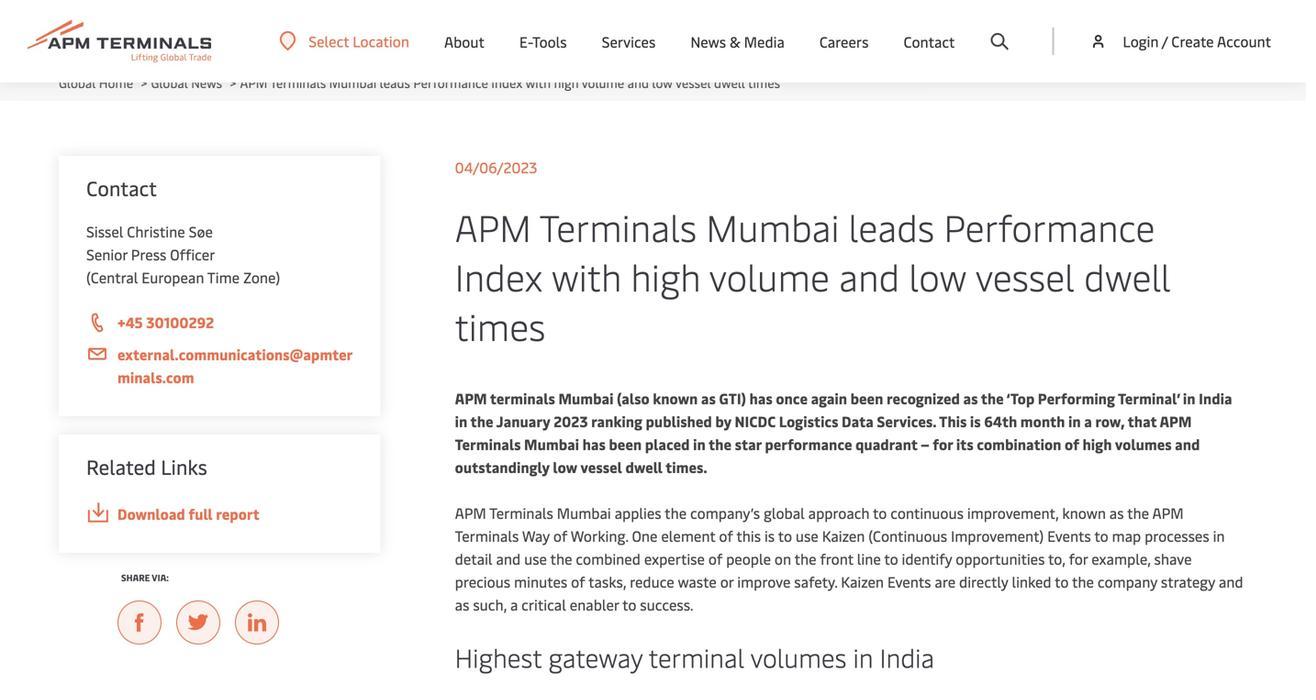 Task type: describe. For each thing, give the bounding box(es) containing it.
index inside apm terminals mumbai leads performance index with high volume and low vessel dwell times
[[455, 252, 543, 301]]

data
[[842, 412, 874, 431]]

times.
[[666, 458, 707, 477]]

map
[[1112, 526, 1141, 546]]

careers button
[[820, 0, 869, 83]]

links
[[161, 453, 207, 481]]

home
[[99, 74, 133, 91]]

terminal
[[649, 640, 745, 675]]

global home link
[[59, 74, 133, 91]]

reduce
[[630, 572, 674, 592]]

company
[[1098, 572, 1157, 592]]

opportunities
[[956, 549, 1045, 569]]

identify
[[902, 549, 952, 569]]

0 vertical spatial leads
[[380, 74, 410, 91]]

low inside apm terminals mumbai leads performance index with high volume and low vessel dwell times
[[909, 252, 967, 301]]

0 horizontal spatial contact
[[86, 174, 157, 201]]

to up (continuous
[[873, 503, 887, 523]]

apm up processes on the bottom right of the page
[[1152, 503, 1184, 523]]

to down 'tasks,'
[[622, 595, 636, 615]]

mumbai for as
[[558, 389, 614, 408]]

logistics
[[779, 412, 838, 431]]

is inside apm terminals mumbai (also known as gti) has once again been recognized as the 'top performing terminal' in india in the january 2023 ranking published by nicdc logistics data services. this is 64th month in a row, that apm terminals mumbai has been placed in the star performance quadrant – for its combination of high volumes and outstandingly low vessel dwell times.
[[970, 412, 981, 431]]

low inside apm terminals mumbai (also known as gti) has once again been recognized as the 'top performing terminal' in india in the january 2023 ranking published by nicdc logistics data services. this is 64th month in a row, that apm terminals mumbai has been placed in the star performance quadrant – for its combination of high volumes and outstandingly low vessel dwell times.
[[553, 458, 577, 477]]

søe
[[189, 222, 213, 241]]

e-tools
[[519, 31, 567, 51]]

or
[[720, 572, 734, 592]]

to right line
[[884, 549, 898, 569]]

leads inside apm terminals mumbai leads performance index with high volume and low vessel dwell times
[[849, 202, 935, 252]]

external.communications@apmter minals.com link
[[86, 343, 353, 389]]

about button
[[444, 0, 485, 83]]

0 vertical spatial performance
[[413, 74, 488, 91]]

element
[[661, 526, 715, 546]]

detail
[[455, 549, 493, 569]]

one
[[632, 526, 658, 546]]

performing
[[1038, 389, 1115, 408]]

careers
[[820, 31, 869, 51]]

related
[[86, 453, 156, 481]]

1 vertical spatial has
[[582, 435, 606, 454]]

1 horizontal spatial vessel
[[676, 74, 711, 91]]

and inside apm terminals mumbai (also known as gti) has once again been recognized as the 'top performing terminal' in india in the january 2023 ranking published by nicdc logistics data services. this is 64th month in a row, that apm terminals mumbai has been placed in the star performance quadrant – for its combination of high volumes and outstandingly low vessel dwell times.
[[1175, 435, 1200, 454]]

the left january
[[470, 412, 493, 431]]

location
[[353, 31, 409, 51]]

are
[[935, 572, 956, 592]]

european
[[142, 268, 204, 287]]

line
[[857, 549, 881, 569]]

–
[[921, 435, 930, 454]]

the right on
[[795, 549, 817, 569]]

apm right global news link
[[240, 74, 267, 91]]

improvement,
[[967, 503, 1059, 523]]

strategy
[[1161, 572, 1215, 592]]

the up 'map'
[[1127, 503, 1149, 523]]

safety.
[[794, 572, 838, 592]]

high inside apm terminals mumbai leads performance index with high volume and low vessel dwell times
[[631, 252, 701, 301]]

global
[[764, 503, 805, 523]]

apm terminals mumbai applies the company's global approach to continuous improvement, known as the apm terminals way of working. one element of this is to use kaizen (continuous improvement) events to map processes in detail and use the combined expertise of people on the front line to identify opportunities to, for example, shave precious minutes of tasks, reduce waste or improve safety. kaizen events are directly linked to the company strategy and as such, a critical enabler to success.
[[455, 503, 1243, 615]]

&
[[730, 31, 741, 51]]

nicdc
[[735, 412, 776, 431]]

select
[[309, 31, 349, 51]]

improve
[[737, 572, 791, 592]]

combination
[[977, 435, 1061, 454]]

enabler
[[570, 595, 619, 615]]

waste
[[678, 572, 717, 592]]

published
[[646, 412, 712, 431]]

highest gateway terminal volumes in india
[[455, 640, 934, 675]]

global news link
[[151, 74, 222, 91]]

media
[[744, 31, 785, 51]]

this
[[736, 526, 761, 546]]

external.communications@apmter minals.com
[[117, 345, 353, 387]]

0 vertical spatial dwell
[[714, 74, 745, 91]]

placed
[[645, 435, 690, 454]]

continuous
[[891, 503, 964, 523]]

create
[[1172, 31, 1214, 51]]

of inside apm terminals mumbai (also known as gti) has once again been recognized as the 'top performing terminal' in india in the january 2023 ranking published by nicdc logistics data services. this is 64th month in a row, that apm terminals mumbai has been placed in the star performance quadrant – for its combination of high volumes and outstandingly low vessel dwell times.
[[1065, 435, 1079, 454]]

0 vertical spatial with
[[526, 74, 551, 91]]

recognized
[[887, 389, 960, 408]]

(continuous
[[869, 526, 947, 546]]

0 horizontal spatial high
[[554, 74, 579, 91]]

download full report link
[[86, 503, 353, 526]]

the down example, at the right of page
[[1072, 572, 1094, 592]]

1 > from the left
[[141, 74, 147, 91]]

gateway
[[548, 640, 643, 675]]

login / create account
[[1123, 31, 1271, 51]]

login
[[1123, 31, 1159, 51]]

the up element
[[665, 503, 687, 523]]

working.
[[571, 526, 628, 546]]

download full report
[[117, 504, 260, 524]]

e-tools button
[[519, 0, 567, 83]]

account
[[1217, 31, 1271, 51]]

vessel inside apm terminals mumbai leads performance index with high volume and low vessel dwell times
[[976, 252, 1075, 301]]

known inside apm terminals mumbai (also known as gti) has once again been recognized as the 'top performing terminal' in india in the january 2023 ranking published by nicdc logistics data services. this is 64th month in a row, that apm terminals mumbai has been placed in the star performance quadrant – for its combination of high volumes and outstandingly low vessel dwell times.
[[653, 389, 698, 408]]

way
[[522, 526, 550, 546]]

(central
[[86, 268, 138, 287]]

on
[[775, 549, 791, 569]]

for for –
[[933, 435, 953, 454]]

1 horizontal spatial use
[[796, 526, 819, 546]]

for for to,
[[1069, 549, 1088, 569]]

processes
[[1145, 526, 1210, 546]]

performance
[[765, 435, 852, 454]]

global home > global news > apm terminals mumbai leads performance index with high volume and low vessel dwell times
[[59, 74, 780, 91]]

directly
[[959, 572, 1008, 592]]

via:
[[152, 572, 169, 584]]

terminals inside apm terminals mumbai leads performance index with high volume and low vessel dwell times
[[539, 202, 697, 252]]

zone)
[[243, 268, 280, 287]]

this
[[939, 412, 967, 431]]

performance inside apm terminals mumbai leads performance index with high volume and low vessel dwell times
[[944, 202, 1155, 252]]

with inside apm terminals mumbai leads performance index with high volume and low vessel dwell times
[[552, 252, 622, 301]]

share via:
[[121, 572, 169, 584]]

as up this
[[963, 389, 978, 408]]

ranking
[[591, 412, 642, 431]]

04/06/2023
[[455, 157, 537, 177]]

full
[[189, 504, 213, 524]]

as left 'gti)'
[[701, 389, 716, 408]]

outstandingly
[[455, 458, 550, 477]]

success.
[[640, 595, 694, 615]]

its
[[956, 435, 974, 454]]

to down to,
[[1055, 572, 1069, 592]]

1 global from the left
[[59, 74, 96, 91]]



Task type: locate. For each thing, give the bounding box(es) containing it.
64th
[[984, 412, 1017, 431]]

has down ranking at left bottom
[[582, 435, 606, 454]]

1 horizontal spatial >
[[230, 74, 236, 91]]

0 horizontal spatial volumes
[[751, 640, 847, 675]]

events down identify
[[887, 572, 931, 592]]

2 horizontal spatial low
[[909, 252, 967, 301]]

2 vertical spatial dwell
[[626, 458, 663, 477]]

dwell inside apm terminals mumbai leads performance index with high volume and low vessel dwell times
[[1084, 252, 1171, 301]]

of left this
[[719, 526, 733, 546]]

1 vertical spatial for
[[1069, 549, 1088, 569]]

of up or
[[708, 549, 723, 569]]

terminals
[[490, 389, 555, 408]]

apm terminals mumbai dwell times image
[[0, 0, 1306, 66]]

use down way
[[524, 549, 547, 569]]

e-
[[519, 31, 532, 51]]

2 vertical spatial high
[[1083, 435, 1112, 454]]

select location button
[[279, 31, 409, 51]]

january
[[496, 412, 550, 431]]

dwell inside apm terminals mumbai (also known as gti) has once again been recognized as the 'top performing terminal' in india in the january 2023 ranking published by nicdc logistics data services. this is 64th month in a row, that apm terminals mumbai has been placed in the star performance quadrant – for its combination of high volumes and outstandingly low vessel dwell times.
[[626, 458, 663, 477]]

news right home
[[191, 74, 222, 91]]

about
[[444, 31, 485, 51]]

1 horizontal spatial low
[[652, 74, 673, 91]]

contact up sissel
[[86, 174, 157, 201]]

index
[[491, 74, 523, 91], [455, 252, 543, 301]]

contact right careers
[[904, 31, 955, 51]]

in inside apm terminals mumbai applies the company's global approach to continuous improvement, known as the apm terminals way of working. one element of this is to use kaizen (continuous improvement) events to map processes in detail and use the combined expertise of people on the front line to identify opportunities to, for example, shave precious minutes of tasks, reduce waste or improve safety. kaizen events are directly linked to the company strategy and as such, a critical enabler to success.
[[1213, 526, 1225, 546]]

1 vertical spatial vessel
[[976, 252, 1075, 301]]

0 horizontal spatial volume
[[582, 74, 624, 91]]

global right home
[[151, 74, 188, 91]]

the up 64th
[[981, 389, 1004, 408]]

0 horizontal spatial use
[[524, 549, 547, 569]]

download
[[117, 504, 185, 524]]

volumes inside apm terminals mumbai (also known as gti) has once again been recognized as the 'top performing terminal' in india in the january 2023 ranking published by nicdc logistics data services. this is 64th month in a row, that apm terminals mumbai has been placed in the star performance quadrant – for its combination of high volumes and outstandingly low vessel dwell times.
[[1115, 435, 1172, 454]]

2 horizontal spatial vessel
[[976, 252, 1075, 301]]

0 horizontal spatial times
[[455, 301, 546, 351]]

apm inside apm terminals mumbai leads performance index with high volume and low vessel dwell times
[[455, 202, 531, 252]]

1 horizontal spatial been
[[851, 389, 883, 408]]

services
[[602, 31, 656, 51]]

(also
[[617, 389, 650, 408]]

0 vertical spatial index
[[491, 74, 523, 91]]

> right home
[[141, 74, 147, 91]]

related links
[[86, 453, 207, 481]]

1 vertical spatial performance
[[944, 202, 1155, 252]]

india inside apm terminals mumbai (also known as gti) has once again been recognized as the 'top performing terminal' in india in the january 2023 ranking published by nicdc logistics data services. this is 64th month in a row, that apm terminals mumbai has been placed in the star performance quadrant – for its combination of high volumes and outstandingly low vessel dwell times.
[[1199, 389, 1232, 408]]

quadrant
[[856, 435, 918, 454]]

0 vertical spatial for
[[933, 435, 953, 454]]

highest
[[455, 640, 542, 675]]

1 horizontal spatial news
[[691, 31, 726, 51]]

time
[[207, 268, 240, 287]]

sissel christine søe senior press officer (central european time zone)
[[86, 222, 280, 287]]

1 horizontal spatial a
[[1084, 412, 1092, 431]]

shave
[[1154, 549, 1192, 569]]

linked
[[1012, 572, 1052, 592]]

1 vertical spatial events
[[887, 572, 931, 592]]

1 horizontal spatial known
[[1062, 503, 1106, 523]]

1 horizontal spatial is
[[970, 412, 981, 431]]

known
[[653, 389, 698, 408], [1062, 503, 1106, 523]]

as left such,
[[455, 595, 469, 615]]

0 vertical spatial a
[[1084, 412, 1092, 431]]

mumbai for company's
[[557, 503, 611, 523]]

terminal'
[[1118, 389, 1180, 408]]

to left 'map'
[[1094, 526, 1109, 546]]

1 vertical spatial known
[[1062, 503, 1106, 523]]

volumes down the that
[[1115, 435, 1172, 454]]

1 horizontal spatial contact
[[904, 31, 955, 51]]

1 horizontal spatial times
[[748, 74, 780, 91]]

such,
[[473, 595, 507, 615]]

apm terminals mumbai leads performance index with high volume and low vessel dwell times
[[455, 202, 1171, 351]]

and
[[627, 74, 649, 91], [839, 252, 900, 301], [1175, 435, 1200, 454], [496, 549, 521, 569], [1219, 572, 1243, 592]]

with
[[526, 74, 551, 91], [552, 252, 622, 301]]

known up to,
[[1062, 503, 1106, 523]]

again
[[811, 389, 847, 408]]

vessel inside apm terminals mumbai (also known as gti) has once again been recognized as the 'top performing terminal' in india in the january 2023 ranking published by nicdc logistics data services. this is 64th month in a row, that apm terminals mumbai has been placed in the star performance quadrant – for its combination of high volumes and outstandingly low vessel dwell times.
[[580, 458, 622, 477]]

1 vertical spatial a
[[510, 595, 518, 615]]

vessel
[[676, 74, 711, 91], [976, 252, 1075, 301], [580, 458, 622, 477]]

1 vertical spatial leads
[[849, 202, 935, 252]]

/
[[1162, 31, 1168, 51]]

2 horizontal spatial high
[[1083, 435, 1112, 454]]

officer
[[170, 245, 215, 264]]

1 vertical spatial high
[[631, 252, 701, 301]]

1 vertical spatial volume
[[709, 252, 830, 301]]

1 vertical spatial volumes
[[751, 640, 847, 675]]

+45 30100292
[[117, 313, 214, 332]]

of right way
[[553, 526, 567, 546]]

0 vertical spatial times
[[748, 74, 780, 91]]

christine
[[127, 222, 185, 241]]

a right such,
[[510, 595, 518, 615]]

gti)
[[719, 389, 746, 408]]

precious
[[455, 572, 510, 592]]

of down month
[[1065, 435, 1079, 454]]

0 vertical spatial kaizen
[[822, 526, 865, 546]]

1 horizontal spatial performance
[[944, 202, 1155, 252]]

0 horizontal spatial events
[[887, 572, 931, 592]]

of up enabler
[[571, 572, 585, 592]]

by
[[715, 412, 732, 431]]

kaizen down approach
[[822, 526, 865, 546]]

times
[[748, 74, 780, 91], [455, 301, 546, 351]]

1 horizontal spatial events
[[1047, 526, 1091, 546]]

high inside apm terminals mumbai (also known as gti) has once again been recognized as the 'top performing terminal' in india in the january 2023 ranking published by nicdc logistics data services. this is 64th month in a row, that apm terminals mumbai has been placed in the star performance quadrant – for its combination of high volumes and outstandingly low vessel dwell times.
[[1083, 435, 1112, 454]]

2 global from the left
[[151, 74, 188, 91]]

apm terminals mumbai (also known as gti) has once again been recognized as the 'top performing terminal' in india in the january 2023 ranking published by nicdc logistics data services. this is 64th month in a row, that apm terminals mumbai has been placed in the star performance quadrant – for its combination of high volumes and outstandingly low vessel dwell times.
[[455, 389, 1232, 477]]

0 horizontal spatial been
[[609, 435, 642, 454]]

services.
[[877, 412, 936, 431]]

0 horizontal spatial news
[[191, 74, 222, 91]]

is inside apm terminals mumbai applies the company's global approach to continuous improvement, known as the apm terminals way of working. one element of this is to use kaizen (continuous improvement) events to map processes in detail and use the combined expertise of people on the front line to identify opportunities to, for example, shave precious minutes of tasks, reduce waste or improve safety. kaizen events are directly linked to the company strategy and as such, a critical enabler to success.
[[765, 526, 775, 546]]

volume
[[582, 74, 624, 91], [709, 252, 830, 301]]

1 horizontal spatial high
[[631, 252, 701, 301]]

that
[[1128, 412, 1157, 431]]

0 vertical spatial volume
[[582, 74, 624, 91]]

1 vertical spatial low
[[909, 252, 967, 301]]

and inside apm terminals mumbai leads performance index with high volume and low vessel dwell times
[[839, 252, 900, 301]]

1 vertical spatial been
[[609, 435, 642, 454]]

as
[[701, 389, 716, 408], [963, 389, 978, 408], [1110, 503, 1124, 523], [455, 595, 469, 615]]

a inside apm terminals mumbai applies the company's global approach to continuous improvement, known as the apm terminals way of working. one element of this is to use kaizen (continuous improvement) events to map processes in detail and use the combined expertise of people on the front line to identify opportunities to, for example, shave precious minutes of tasks, reduce waste or improve safety. kaizen events are directly linked to the company strategy and as such, a critical enabler to success.
[[510, 595, 518, 615]]

for inside apm terminals mumbai applies the company's global approach to continuous improvement, known as the apm terminals way of working. one element of this is to use kaizen (continuous improvement) events to map processes in detail and use the combined expertise of people on the front line to identify opportunities to, for example, shave precious minutes of tasks, reduce waste or improve safety. kaizen events are directly linked to the company strategy and as such, a critical enabler to success.
[[1069, 549, 1088, 569]]

+45 30100292 link
[[86, 311, 353, 335]]

for right –
[[933, 435, 953, 454]]

0 horizontal spatial leads
[[380, 74, 410, 91]]

0 vertical spatial is
[[970, 412, 981, 431]]

1 horizontal spatial has
[[749, 389, 773, 408]]

1 vertical spatial times
[[455, 301, 546, 351]]

apm left terminals
[[455, 389, 487, 408]]

2 > from the left
[[230, 74, 236, 91]]

known up published
[[653, 389, 698, 408]]

combined
[[576, 549, 641, 569]]

month
[[1021, 412, 1065, 431]]

for inside apm terminals mumbai (also known as gti) has once again been recognized as the 'top performing terminal' in india in the january 2023 ranking published by nicdc logistics data services. this is 64th month in a row, that apm terminals mumbai has been placed in the star performance quadrant – for its combination of high volumes and outstandingly low vessel dwell times.
[[933, 435, 953, 454]]

1 horizontal spatial global
[[151, 74, 188, 91]]

news & media button
[[691, 0, 785, 83]]

0 vertical spatial contact
[[904, 31, 955, 51]]

services button
[[602, 0, 656, 83]]

0 horizontal spatial india
[[880, 640, 934, 675]]

0 vertical spatial known
[[653, 389, 698, 408]]

1 horizontal spatial volumes
[[1115, 435, 1172, 454]]

events up to,
[[1047, 526, 1091, 546]]

times up terminals
[[455, 301, 546, 351]]

minutes
[[514, 572, 567, 592]]

terminals inside apm terminals mumbai (also known as gti) has once again been recognized as the 'top performing terminal' in india in the january 2023 ranking published by nicdc logistics data services. this is 64th month in a row, that apm terminals mumbai has been placed in the star performance quadrant – for its combination of high volumes and outstandingly low vessel dwell times.
[[455, 435, 521, 454]]

0 vertical spatial news
[[691, 31, 726, 51]]

of
[[1065, 435, 1079, 454], [553, 526, 567, 546], [719, 526, 733, 546], [708, 549, 723, 569], [571, 572, 585, 592]]

company's
[[690, 503, 760, 523]]

0 horizontal spatial global
[[59, 74, 96, 91]]

for right to,
[[1069, 549, 1088, 569]]

use down global
[[796, 526, 819, 546]]

1 horizontal spatial dwell
[[714, 74, 745, 91]]

a left row,
[[1084, 412, 1092, 431]]

select location
[[309, 31, 409, 51]]

to down global
[[778, 526, 792, 546]]

0 vertical spatial vessel
[[676, 74, 711, 91]]

low
[[652, 74, 673, 91], [909, 252, 967, 301], [553, 458, 577, 477]]

0 horizontal spatial is
[[765, 526, 775, 546]]

news inside dropdown button
[[691, 31, 726, 51]]

apm right the that
[[1160, 412, 1192, 431]]

0 vertical spatial use
[[796, 526, 819, 546]]

0 horizontal spatial dwell
[[626, 458, 663, 477]]

times down media
[[748, 74, 780, 91]]

global left home
[[59, 74, 96, 91]]

2 horizontal spatial dwell
[[1084, 252, 1171, 301]]

1 horizontal spatial volume
[[709, 252, 830, 301]]

kaizen down line
[[841, 572, 884, 592]]

volumes down safety.
[[751, 640, 847, 675]]

0 horizontal spatial known
[[653, 389, 698, 408]]

0 vertical spatial has
[[749, 389, 773, 408]]

been down ranking at left bottom
[[609, 435, 642, 454]]

times inside apm terminals mumbai leads performance index with high volume and low vessel dwell times
[[455, 301, 546, 351]]

30100292
[[146, 313, 214, 332]]

1 vertical spatial india
[[880, 640, 934, 675]]

the up minutes
[[550, 549, 572, 569]]

use
[[796, 526, 819, 546], [524, 549, 547, 569]]

0 vertical spatial india
[[1199, 389, 1232, 408]]

star
[[735, 435, 762, 454]]

0 vertical spatial high
[[554, 74, 579, 91]]

0 horizontal spatial low
[[553, 458, 577, 477]]

apm down "04/06/2023"
[[455, 202, 531, 252]]

mumbai for index
[[706, 202, 839, 252]]

0 horizontal spatial performance
[[413, 74, 488, 91]]

volumes
[[1115, 435, 1172, 454], [751, 640, 847, 675]]

1 vertical spatial dwell
[[1084, 252, 1171, 301]]

mumbai inside apm terminals mumbai leads performance index with high volume and low vessel dwell times
[[706, 202, 839, 252]]

1 horizontal spatial leads
[[849, 202, 935, 252]]

2 vertical spatial low
[[553, 458, 577, 477]]

sissel
[[86, 222, 123, 241]]

mumbai inside apm terminals mumbai applies the company's global approach to continuous improvement, known as the apm terminals way of working. one element of this is to use kaizen (continuous improvement) events to map processes in detail and use the combined expertise of people on the front line to identify opportunities to, for example, shave precious minutes of tasks, reduce waste or improve safety. kaizen events are directly linked to the company strategy and as such, a critical enabler to success.
[[557, 503, 611, 523]]

0 horizontal spatial has
[[582, 435, 606, 454]]

to,
[[1048, 549, 1065, 569]]

contact
[[904, 31, 955, 51], [86, 174, 157, 201]]

expertise
[[644, 549, 705, 569]]

0 horizontal spatial a
[[510, 595, 518, 615]]

senior
[[86, 245, 128, 264]]

0 horizontal spatial vessel
[[580, 458, 622, 477]]

global
[[59, 74, 96, 91], [151, 74, 188, 91]]

the down the by
[[709, 435, 732, 454]]

0 vertical spatial low
[[652, 74, 673, 91]]

once
[[776, 389, 808, 408]]

1 vertical spatial index
[[455, 252, 543, 301]]

example,
[[1092, 549, 1151, 569]]

1 horizontal spatial india
[[1199, 389, 1232, 408]]

0 vertical spatial events
[[1047, 526, 1091, 546]]

1 vertical spatial use
[[524, 549, 547, 569]]

1 horizontal spatial for
[[1069, 549, 1088, 569]]

has up the nicdc in the right bottom of the page
[[749, 389, 773, 408]]

high
[[554, 74, 579, 91], [631, 252, 701, 301], [1083, 435, 1112, 454]]

improvement)
[[951, 526, 1044, 546]]

as up 'map'
[[1110, 503, 1124, 523]]

volume inside apm terminals mumbai leads performance index with high volume and low vessel dwell times
[[709, 252, 830, 301]]

0 horizontal spatial >
[[141, 74, 147, 91]]

share
[[121, 572, 150, 584]]

1 vertical spatial with
[[552, 252, 622, 301]]

1 vertical spatial is
[[765, 526, 775, 546]]

apm up detail
[[455, 503, 486, 523]]

row,
[[1095, 412, 1125, 431]]

0 vertical spatial been
[[851, 389, 883, 408]]

known inside apm terminals mumbai applies the company's global approach to continuous improvement, known as the apm terminals way of working. one element of this is to use kaizen (continuous improvement) events to map processes in detail and use the combined expertise of people on the front line to identify opportunities to, for example, shave precious minutes of tasks, reduce waste or improve safety. kaizen events are directly linked to the company strategy and as such, a critical enabler to success.
[[1062, 503, 1106, 523]]

people
[[726, 549, 771, 569]]

1 vertical spatial news
[[191, 74, 222, 91]]

a inside apm terminals mumbai (also known as gti) has once again been recognized as the 'top performing terminal' in india in the january 2023 ranking published by nicdc logistics data services. this is 64th month in a row, that apm terminals mumbai has been placed in the star performance quadrant – for its combination of high volumes and outstandingly low vessel dwell times.
[[1084, 412, 1092, 431]]

0 horizontal spatial for
[[933, 435, 953, 454]]

1 vertical spatial contact
[[86, 174, 157, 201]]

> right global news link
[[230, 74, 236, 91]]

1 vertical spatial kaizen
[[841, 572, 884, 592]]

apm
[[240, 74, 267, 91], [455, 202, 531, 252], [455, 389, 487, 408], [1160, 412, 1192, 431], [455, 503, 486, 523], [1152, 503, 1184, 523]]

has
[[749, 389, 773, 408], [582, 435, 606, 454]]

0 vertical spatial volumes
[[1115, 435, 1172, 454]]

news & media
[[691, 31, 785, 51]]

2 vertical spatial vessel
[[580, 458, 622, 477]]

been up data
[[851, 389, 883, 408]]

news left &
[[691, 31, 726, 51]]



Task type: vqa. For each thing, say whether or not it's contained in the screenshot.
bottom Shipping Line Contacts
no



